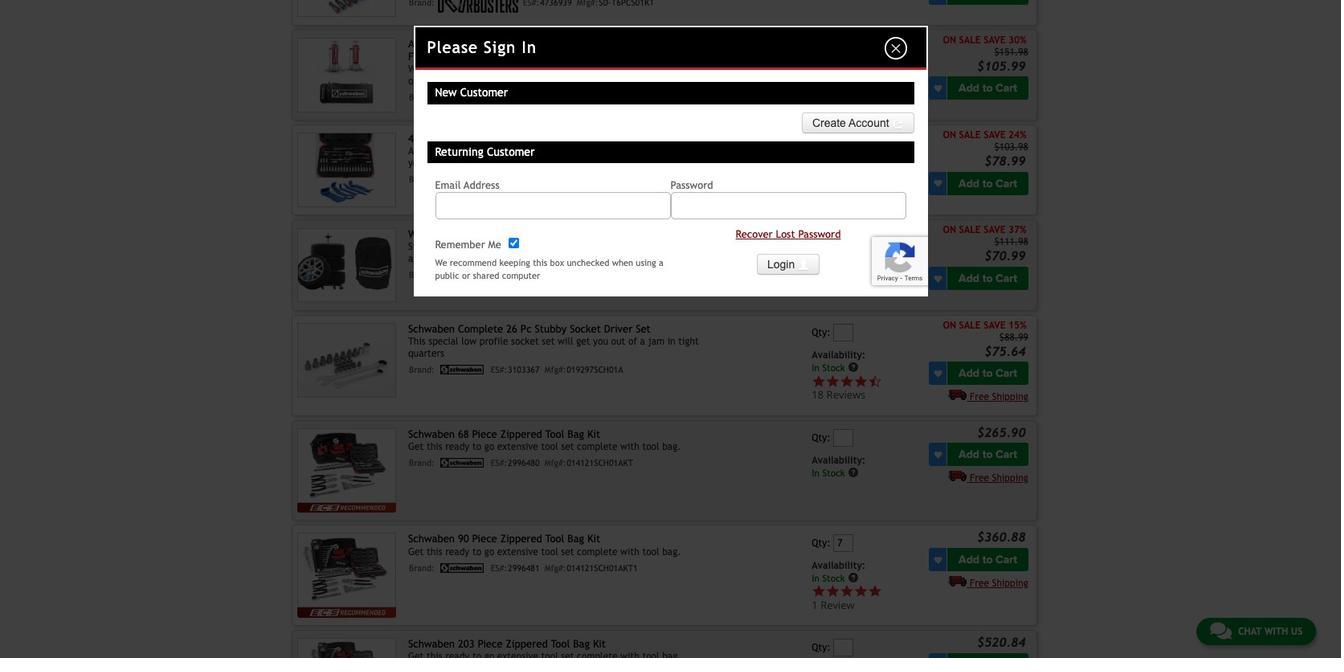 Task type: vqa. For each thing, say whether or not it's contained in the screenshot.
to within Wheel Storage Rack With Casters With FREE Tire Stack Cover Store your summer wheels this winter with this storage rack on casters and a FREE tire cover to put over them!
yes



Task type: locate. For each thing, give the bounding box(es) containing it.
free shipping image
[[949, 389, 967, 401], [949, 471, 967, 482], [949, 576, 967, 587]]

$151.98
[[995, 46, 1029, 58]]

es#2996482 - 014121sch01akt2 - schwaben 203 piece zippered tool bag kit  - get this ready to go extensive tool set complete with tool bag. - schwaben - audi bmw volkswagen mercedes benz mini porsche image
[[297, 638, 396, 658]]

3 question sign image from the top
[[848, 362, 859, 373]]

1 add to wish list image from the top
[[934, 179, 942, 187]]

extensive up 2996481
[[497, 546, 538, 558]]

add for $75.64
[[959, 367, 980, 381]]

2 bag. from the top
[[662, 546, 681, 558]]

new
[[534, 64, 552, 75]]

cart down $360.88
[[996, 553, 1018, 567]]

stock down 18 reviews on the right
[[823, 468, 845, 479]]

brand: right es#2996481 - 014121sch01akt1 - schwaben 90 piece zippered tool bag kit  - get this ready to go extensive tool set complete with tool bag. - schwaben - audi bmw volkswagen mercedes benz mini porsche image
[[409, 563, 435, 573]]

3 add to wish list image from the top
[[934, 370, 942, 378]]

3 add to cart button from the top
[[948, 267, 1029, 290]]

availability: in stock up 18 reviews on the right
[[812, 350, 866, 374]]

storage
[[616, 241, 647, 252]]

1 horizontal spatial and
[[466, 158, 481, 169]]

extensive inside schwaben 68 piece zippered tool bag kit get this ready to go extensive tool set complete with tool bag.
[[497, 441, 538, 453]]

2 add to cart button from the top
[[948, 172, 1029, 195]]

1 add from the top
[[959, 81, 980, 95]]

free for $360.88
[[970, 578, 989, 589]]

kit inside schwaben 68 piece zippered tool bag kit get this ready to go extensive tool set complete with tool bag.
[[588, 428, 601, 440]]

to inside wheel storage rack with casters with free tire stack cover store your summer wheels this winter with this storage rack on casters and a free tire cover to put over them!
[[504, 253, 513, 264]]

0 vertical spatial set
[[552, 38, 567, 50]]

new
[[435, 86, 457, 99]]

will
[[558, 336, 574, 347]]

1 complete from the top
[[577, 441, 618, 453]]

5
[[570, 133, 576, 145]]

bag. inside schwaben 68 piece zippered tool bag kit get this ready to go extensive tool set complete with tool bag.
[[662, 441, 681, 453]]

this
[[408, 336, 426, 347]]

1 free shipping from the top
[[970, 392, 1029, 403]]

5 add from the top
[[959, 448, 980, 462]]

3 brand: from the top
[[409, 270, 435, 280]]

tool up for
[[673, 133, 692, 145]]

cover
[[668, 228, 695, 240]]

4 qty: from the top
[[812, 432, 831, 444]]

2 qty: from the top
[[812, 232, 831, 243]]

kit
[[695, 133, 708, 145], [588, 428, 601, 440], [588, 533, 601, 545], [593, 638, 606, 650]]

save inside on sale save 30% $151.98 $105.99
[[984, 34, 1006, 46]]

go down schwaben 68 piece zippered tool bag kit link
[[484, 441, 494, 453]]

2 horizontal spatial on
[[672, 241, 682, 252]]

set up the jam
[[636, 323, 651, 335]]

bag. for $360.88
[[662, 546, 681, 558]]

1 schwaben - corporate logo image from the top
[[438, 365, 486, 375]]

and down 1/4-
[[466, 158, 481, 169]]

$78.99
[[985, 154, 1026, 168]]

this up over
[[525, 241, 541, 252]]

add for $70.99
[[959, 272, 980, 285]]

add down the on sale save 15% $88.99 $75.64
[[959, 367, 980, 381]]

0 horizontal spatial of
[[629, 336, 637, 347]]

1 vertical spatial schwaben - corporate logo image
[[438, 458, 486, 468]]

ecs tuning recommends this product. image
[[297, 503, 396, 513], [297, 608, 396, 618]]

4 add from the top
[[959, 367, 980, 381]]

1 go from the top
[[484, 441, 494, 453]]

availability: up review
[[812, 560, 866, 571]]

3 sale from the top
[[959, 225, 981, 236]]

this inside schwaben 90 piece zippered tool bag kit get this ready to go extensive tool set complete with tool bag.
[[427, 546, 443, 558]]

piece inside 46 piece 1/4" drive set with free 5 piece trim/molding tool kit a 46 piece 1/4-inch drive set with a free trim and molding set for all of your interior and trim needs!
[[429, 146, 453, 157]]

save for $78.99
[[984, 129, 1006, 141]]

zippered inside schwaben 68 piece zippered tool bag kit get this ready to go extensive tool set complete with tool bag.
[[501, 428, 542, 440]]

3 availability: in stock from the top
[[812, 350, 866, 374]]

with down 46 piece 1/4" drive set with free 5 piece trim/molding tool kit link
[[536, 146, 555, 157]]

1 sale from the top
[[959, 34, 981, 46]]

1 vertical spatial 46
[[416, 146, 426, 157]]

90
[[458, 533, 469, 545]]

2 availability: from the top
[[812, 160, 866, 171]]

2 go from the top
[[484, 546, 494, 558]]

stands
[[511, 38, 542, 50]]

kit up all
[[695, 133, 708, 145]]

5 add to cart from the top
[[959, 448, 1018, 462]]

folding
[[408, 51, 442, 63]]

with inside 46 piece 1/4" drive set with free 5 piece trim/molding tool kit a 46 piece 1/4-inch drive set with a free trim and molding set for all of your interior and trim needs!
[[536, 146, 555, 157]]

complete inside schwaben 68 piece zippered tool bag kit get this ready to go extensive tool set complete with tool bag.
[[577, 441, 618, 453]]

1 availability: in stock from the top
[[812, 64, 866, 88]]

0 vertical spatial customer
[[460, 86, 508, 99]]

availability:
[[812, 64, 866, 76], [812, 160, 866, 171], [812, 255, 866, 266], [812, 350, 866, 361], [812, 455, 866, 466], [812, 560, 866, 571]]

set
[[552, 38, 567, 50], [501, 133, 516, 145], [636, 323, 651, 335]]

availability: down 18 reviews on the right
[[812, 455, 866, 466]]

star image
[[826, 374, 840, 388], [840, 374, 854, 388], [826, 584, 840, 599], [840, 584, 854, 599], [868, 584, 882, 599]]

es#3103367 - 019297sch01a - schwaben complete 26 pc stubby socket driver set - this special low profile socket set will get you out of a jam in tight quarters - schwaben - audi bmw volkswagen mercedes benz mini porsche image
[[297, 323, 396, 398]]

on for $105.99
[[943, 34, 956, 46]]

bag. for $265.90
[[662, 441, 681, 453]]

aluminum 3-ton jack stands - set of 2 with free mechanic's folding ground pad link
[[408, 38, 694, 63]]

of right out
[[629, 336, 637, 347]]

set up 'needs!'
[[520, 146, 533, 157]]

shipping up $265.90
[[992, 392, 1029, 403]]

lost
[[776, 228, 795, 241]]

0 vertical spatial zippered
[[501, 428, 542, 440]]

stock right user icon
[[823, 267, 845, 279]]

complete
[[458, 323, 503, 335]]

18 reviews link
[[812, 374, 927, 402], [812, 387, 882, 402]]

your
[[461, 64, 480, 75], [512, 64, 531, 75], [408, 158, 427, 169], [434, 241, 453, 252]]

0 vertical spatial bag
[[568, 428, 585, 440]]

014121sch01akt1
[[567, 563, 638, 573]]

question sign image
[[848, 267, 859, 278], [848, 572, 859, 584]]

a inside schwaben complete 26 pc stubby socket driver set this special low profile socket set will get you out of a jam in tight quarters
[[640, 336, 645, 347]]

add down $265.90
[[959, 448, 980, 462]]

bag inside schwaben 68 piece zippered tool bag kit get this ready to go extensive tool set complete with tool bag.
[[568, 428, 585, 440]]

tool inside 46 piece 1/4" drive set with free 5 piece trim/molding tool kit a 46 piece 1/4-inch drive set with a free trim and molding set for all of your interior and trim needs!
[[673, 133, 692, 145]]

0 vertical spatial free
[[970, 392, 989, 403]]

brand: left new
[[409, 93, 435, 102]]

add to cart button
[[948, 77, 1029, 100], [948, 172, 1029, 195], [948, 267, 1029, 290], [948, 362, 1029, 385], [948, 443, 1029, 467], [948, 548, 1029, 571]]

1 horizontal spatial password
[[799, 228, 841, 241]]

0 horizontal spatial password
[[671, 179, 713, 191]]

2 vertical spatial free
[[970, 578, 989, 589]]

1 add to cart from the top
[[959, 81, 1018, 95]]

with inside wheel storage rack with casters with free tire stack cover store your summer wheels this winter with this storage rack on casters and a free tire cover to put over them!
[[575, 241, 594, 252]]

2 add to cart from the top
[[959, 177, 1018, 190]]

mechanic's
[[644, 38, 694, 50]]

5 qty: from the top
[[812, 537, 831, 549]]

in inside document
[[522, 38, 537, 56]]

1 bag. from the top
[[662, 441, 681, 453]]

sale inside the on sale save 37% $111.98 $70.99
[[959, 225, 981, 236]]

piece left 1/4"
[[422, 133, 448, 145]]

es#: left the 3103367 on the bottom left
[[491, 365, 507, 375]]

schwaben inside schwaben 68 piece zippered tool bag kit get this ready to go extensive tool set complete with tool bag.
[[408, 428, 455, 440]]

1 vertical spatial complete
[[577, 546, 618, 558]]

3103367
[[508, 365, 540, 375]]

a inside we recommend keeping this box unchecked when using a public or shared computer
[[659, 258, 664, 267]]

1 vertical spatial go
[[484, 546, 494, 558]]

2 vertical spatial zippered
[[506, 638, 548, 650]]

0 horizontal spatial trim
[[484, 158, 502, 169]]

2 vertical spatial free shipping image
[[949, 576, 967, 587]]

2 availability: in stock from the top
[[812, 255, 866, 279]]

schwaben left 203
[[408, 638, 455, 650]]

tool for schwaben 68 piece zippered tool bag kit get this ready to go extensive tool set complete with tool bag.
[[545, 428, 565, 440]]

1 ecs tuning recommends this product. image from the top
[[297, 503, 396, 513]]

get
[[408, 441, 424, 453], [408, 546, 424, 558]]

with inside schwaben 68 piece zippered tool bag kit get this ready to go extensive tool set complete with tool bag.
[[621, 441, 640, 453]]

6 add from the top
[[959, 553, 980, 567]]

a right using
[[659, 258, 664, 267]]

add to cart button for $105.99
[[948, 77, 1029, 100]]

availability: in stock right user icon
[[812, 255, 866, 279]]

3 free shipping from the top
[[970, 578, 1029, 589]]

please
[[427, 38, 478, 56]]

1 horizontal spatial piece
[[472, 428, 497, 440]]

1 vertical spatial shipping
[[992, 473, 1029, 484]]

6 qty: from the top
[[812, 642, 831, 654]]

5 availability: in stock from the top
[[812, 560, 866, 584]]

2 schwaben - corporate logo image from the top
[[438, 458, 486, 468]]

trim
[[590, 146, 608, 157], [484, 158, 502, 169]]

mfg#: for schwaben 90 piece zippered tool bag kit
[[545, 563, 566, 573]]

Password password field
[[671, 192, 906, 220]]

inch
[[474, 146, 492, 157]]

qty: for 46 piece 1/4" drive set with free 5 piece trim/molding tool kit
[[812, 137, 831, 148]]

4 brand: from the top
[[409, 365, 435, 375]]

complete up 014121sch01akt
[[577, 441, 618, 453]]

recover
[[736, 228, 773, 241]]

and inside wheel storage rack with casters with free tire stack cover store your summer wheels this winter with this storage rack on casters and a free tire cover to put over them!
[[408, 253, 424, 264]]

this down schwaben 68 piece zippered tool bag kit link
[[427, 441, 443, 453]]

1 schwaben from the top
[[408, 323, 455, 335]]

in
[[522, 38, 537, 56], [812, 77, 820, 88], [812, 267, 820, 279], [812, 362, 820, 374], [812, 468, 820, 479], [812, 573, 820, 584]]

to down wheels
[[504, 253, 513, 264]]

brand: for schwaben complete 26 pc stubby socket driver set
[[409, 365, 435, 375]]

customer
[[460, 86, 508, 99], [487, 145, 535, 158]]

tool for schwaben 203 piece zippered tool bag kit
[[551, 638, 570, 650]]

ready
[[445, 441, 470, 453], [445, 546, 470, 558]]

None text field
[[834, 38, 854, 56], [834, 229, 854, 246], [834, 429, 854, 447], [834, 639, 854, 657], [834, 38, 854, 56], [834, 229, 854, 246], [834, 429, 854, 447], [834, 639, 854, 657]]

0 vertical spatial schwaben - corporate logo image
[[438, 365, 486, 375]]

schwaben 68 piece zippered tool bag kit link
[[408, 428, 601, 440]]

a inside aluminum 3-ton jack stands - set of 2 with free mechanic's folding ground pad work under your car on your new jack stands while you lay comfortably on a free mechanic's ground pad!
[[422, 76, 427, 87]]

2 ecs tuning recommends this product. image from the top
[[297, 608, 396, 618]]

free shipping image for $265.90
[[949, 471, 967, 482]]

you
[[632, 64, 648, 75], [593, 336, 608, 347]]

qty: down 18
[[812, 432, 831, 444]]

1 vertical spatial ecs tuning recommends this product. image
[[297, 608, 396, 618]]

1 vertical spatial add to wish list image
[[934, 556, 942, 564]]

2 save from the top
[[984, 129, 1006, 141]]

to down $360.88
[[983, 553, 993, 567]]

4 availability: in stock from the top
[[812, 455, 866, 479]]

schwaben - corporate logo image down 90
[[438, 563, 486, 573]]

4 availability: from the top
[[812, 350, 866, 361]]

question sign image down create account
[[848, 172, 859, 183]]

get inside schwaben 68 piece zippered tool bag kit get this ready to go extensive tool set complete with tool bag.
[[408, 441, 424, 453]]

we
[[435, 258, 447, 267]]

4 save from the top
[[984, 320, 1006, 331]]

3 free shipping image from the top
[[949, 576, 967, 587]]

sale left 24%
[[959, 129, 981, 141]]

es#4736956 - 005945sch01a01kt - aluminum 3-ton jack stands - set of 2 with free mechanic's folding ground pad - work under your car on your new jack stands while you lay comfortably on a free mechanic's ground pad! - doorbusters - audi bmw volkswagen mercedes benz mini porsche image
[[297, 38, 396, 112]]

car
[[482, 64, 496, 75]]

2 complete from the top
[[577, 546, 618, 558]]

1 1 review link from the top
[[812, 584, 927, 612]]

piece right 68
[[472, 428, 497, 440]]

3 add from the top
[[959, 272, 980, 285]]

on
[[499, 64, 509, 75], [408, 76, 419, 87], [672, 241, 682, 252]]

go inside schwaben 90 piece zippered tool bag kit get this ready to go extensive tool set complete with tool bag.
[[484, 546, 494, 558]]

1 horizontal spatial trim
[[590, 146, 608, 157]]

4 add to cart from the top
[[959, 367, 1018, 381]]

3 schwaben - corporate logo image from the top
[[438, 563, 486, 573]]

with right the 2
[[593, 38, 615, 50]]

1 vertical spatial get
[[408, 546, 424, 558]]

customer down drive
[[487, 145, 535, 158]]

your inside wheel storage rack with casters with free tire stack cover store your summer wheels this winter with this storage rack on casters and a free tire cover to put over them!
[[434, 241, 453, 252]]

comfortably
[[666, 64, 718, 75]]

cart down $75.64
[[996, 367, 1018, 381]]

1 qty: from the top
[[812, 137, 831, 148]]

availability: in stock for third question sign icon from the top of the page
[[812, 350, 866, 374]]

on
[[943, 34, 956, 46], [943, 129, 956, 141], [943, 225, 956, 236], [943, 320, 956, 331]]

question sign image up reviews
[[848, 362, 859, 373]]

quarters
[[408, 348, 444, 359]]

2 horizontal spatial and
[[611, 146, 627, 157]]

brand: for 46 piece 1/4" drive set with free 5 piece trim/molding tool kit
[[409, 175, 435, 184]]

0 vertical spatial get
[[408, 441, 424, 453]]

tool
[[673, 133, 692, 145], [545, 428, 565, 440], [545, 533, 565, 545], [551, 638, 570, 650]]

kit up 014121sch01akt1
[[588, 533, 601, 545]]

3 cart from the top
[[996, 272, 1018, 285]]

ready down 90
[[445, 546, 470, 558]]

2 vertical spatial set
[[636, 323, 651, 335]]

0 vertical spatial of
[[712, 146, 721, 157]]

1 free from the top
[[970, 392, 989, 403]]

4 schwaben from the top
[[408, 638, 455, 650]]

customer for returning customer
[[487, 145, 535, 158]]

remember
[[435, 239, 485, 251]]

save inside on sale save 24% $103.98 $78.99
[[984, 129, 1006, 141]]

1 get from the top
[[408, 441, 424, 453]]

this down schwaben 90 piece zippered tool bag kit link on the bottom left of the page
[[427, 546, 443, 558]]

to inside schwaben 90 piece zippered tool bag kit get this ready to go extensive tool set complete with tool bag.
[[473, 546, 482, 558]]

free down under
[[430, 76, 451, 87]]

set up drive
[[501, 133, 516, 145]]

3 schwaben from the top
[[408, 533, 455, 545]]

1 vertical spatial question sign image
[[848, 572, 859, 584]]

3 qty: from the top
[[812, 327, 831, 338]]

schwaben - corporate logo image
[[438, 365, 486, 375], [438, 458, 486, 468], [438, 563, 486, 573]]

availability: up 18 reviews on the right
[[812, 350, 866, 361]]

availability: down create
[[812, 160, 866, 171]]

1 vertical spatial bag
[[568, 533, 585, 545]]

cart down $105.99
[[996, 81, 1018, 95]]

brand:
[[409, 93, 435, 102], [409, 175, 435, 184], [409, 270, 435, 280], [409, 365, 435, 375], [409, 458, 435, 468], [409, 563, 435, 573]]

schwaben - corporate logo image for 1 review
[[438, 563, 486, 573]]

shipping down $265.90
[[992, 473, 1029, 484]]

cart for $70.99
[[996, 272, 1018, 285]]

availability: in stock
[[812, 64, 866, 88], [812, 255, 866, 279], [812, 350, 866, 374], [812, 455, 866, 479], [812, 560, 866, 584]]

3 on from the top
[[943, 225, 956, 236]]

get for $265.90
[[408, 441, 424, 453]]

3 shipping from the top
[[992, 578, 1029, 589]]

tool inside schwaben 68 piece zippered tool bag kit get this ready to go extensive tool set complete with tool bag.
[[545, 428, 565, 440]]

0 vertical spatial go
[[484, 441, 494, 453]]

68
[[458, 428, 469, 440]]

es#: left 2996480
[[491, 458, 507, 468]]

0 horizontal spatial piece
[[429, 146, 453, 157]]

add to wish list image for $70.99
[[934, 275, 942, 283]]

with up 014121sch01akt1
[[621, 546, 640, 558]]

free down 5
[[566, 146, 587, 157]]

Email Address email field
[[435, 192, 671, 220]]

2 vertical spatial on
[[672, 241, 682, 252]]

and down store
[[408, 253, 424, 264]]

0 vertical spatial ready
[[445, 441, 470, 453]]

kit down 014121sch01akt1
[[593, 638, 606, 650]]

2 vertical spatial free shipping
[[970, 578, 1029, 589]]

on inside the on sale save 37% $111.98 $70.99
[[943, 225, 956, 236]]

2 free shipping from the top
[[970, 473, 1029, 484]]

mfg#:
[[577, 270, 598, 280], [545, 365, 566, 375], [545, 458, 566, 468], [545, 563, 566, 573]]

schwaben - corporate logo image for 18 reviews
[[438, 365, 486, 375]]

1 add to wish list image from the top
[[934, 84, 942, 92]]

socket
[[570, 323, 601, 335]]

1 free shipping image from the top
[[949, 389, 967, 401]]

zippered up 2996481
[[501, 533, 542, 545]]

5 cart from the top
[[996, 448, 1018, 462]]

doorbusters - corporate logo image up ton
[[438, 0, 518, 13]]

availability: in stock for 4th question sign icon from the bottom of the page
[[812, 64, 866, 88]]

2 on from the top
[[943, 129, 956, 141]]

1 vertical spatial password
[[799, 228, 841, 241]]

None text field
[[834, 134, 854, 151], [834, 324, 854, 342], [834, 534, 854, 552], [834, 134, 854, 151], [834, 324, 854, 342], [834, 534, 854, 552]]

0 vertical spatial free shipping image
[[949, 389, 967, 401]]

add to cart for $70.99
[[959, 272, 1018, 285]]

4 doorbusters - corporate logo image from the top
[[438, 270, 518, 285]]

3 save from the top
[[984, 225, 1006, 236]]

0 vertical spatial complete
[[577, 441, 618, 453]]

2 cart from the top
[[996, 177, 1018, 190]]

on left 30%
[[943, 34, 956, 46]]

piece
[[429, 146, 453, 157], [472, 428, 497, 440]]

question sign image
[[848, 77, 859, 88], [848, 172, 859, 183], [848, 362, 859, 373], [848, 467, 859, 479]]

0 vertical spatial 46
[[408, 133, 419, 145]]

0 vertical spatial you
[[632, 64, 648, 75]]

es#: for 26
[[491, 365, 507, 375]]

0 vertical spatial question sign image
[[848, 267, 859, 278]]

doorbusters - corporate logo image down inch
[[438, 175, 518, 190]]

on inside on sale save 30% $151.98 $105.99
[[943, 34, 956, 46]]

0 vertical spatial piece
[[429, 146, 453, 157]]

3-
[[458, 38, 468, 50]]

es#: 4736968 mfg#: 003639sch01a01kt
[[523, 270, 675, 280]]

go down schwaben 90 piece zippered tool bag kit link on the bottom left of the page
[[484, 546, 494, 558]]

add to cart down $78.99
[[959, 177, 1018, 190]]

1 vertical spatial customer
[[487, 145, 535, 158]]

ready inside schwaben 68 piece zippered tool bag kit get this ready to go extensive tool set complete with tool bag.
[[445, 441, 470, 453]]

2 get from the top
[[408, 546, 424, 558]]

2 vertical spatial schwaben - corporate logo image
[[438, 563, 486, 573]]

you right the get
[[593, 336, 608, 347]]

schwaben inside schwaben complete 26 pc stubby socket driver set this special low profile socket set will get you out of a jam in tight quarters
[[408, 323, 455, 335]]

qty: up 18
[[812, 327, 831, 338]]

ready for $265.90
[[445, 441, 470, 453]]

3 doorbusters - corporate logo image from the top
[[438, 175, 518, 190]]

0 vertical spatial ecs tuning recommends this product. image
[[297, 503, 396, 513]]

bag down es#: 2996481 mfg#: 014121sch01akt1
[[573, 638, 590, 650]]

tool
[[541, 441, 558, 453], [643, 441, 660, 453], [541, 546, 558, 558], [643, 546, 660, 558]]

2 brand: from the top
[[409, 175, 435, 184]]

save inside the on sale save 37% $111.98 $70.99
[[984, 225, 1006, 236]]

1 extensive from the top
[[497, 441, 538, 453]]

add to cart for $105.99
[[959, 81, 1018, 95]]

a down 46 piece 1/4" drive set with free 5 piece trim/molding tool kit link
[[558, 146, 563, 157]]

schwaben inside schwaben 90 piece zippered tool bag kit get this ready to go extensive tool set complete with tool bag.
[[408, 533, 455, 545]]

aluminum
[[408, 38, 455, 50]]

mfg#: down schwaben 90 piece zippered tool bag kit get this ready to go extensive tool set complete with tool bag.
[[545, 563, 566, 573]]

cart down $70.99
[[996, 272, 1018, 285]]

box
[[550, 258, 564, 267]]

mfg#: for schwaben 68 piece zippered tool bag kit
[[545, 458, 566, 468]]

1 vertical spatial ready
[[445, 546, 470, 558]]

0 horizontal spatial and
[[408, 253, 424, 264]]

cart
[[996, 81, 1018, 95], [996, 177, 1018, 190], [996, 272, 1018, 285], [996, 367, 1018, 381], [996, 448, 1018, 462], [996, 553, 1018, 567]]

on inside on sale save 24% $103.98 $78.99
[[943, 129, 956, 141]]

stock up 1 review
[[823, 573, 845, 584]]

0 vertical spatial shipping
[[992, 392, 1029, 403]]

$111.98
[[995, 237, 1029, 248]]

1 vertical spatial free
[[970, 473, 989, 484]]

doorbusters - corporate logo image down recommend
[[438, 270, 518, 285]]

4 cart from the top
[[996, 367, 1018, 381]]

schwaben 90 piece zippered tool bag kit link
[[408, 533, 601, 545]]

tire
[[459, 253, 474, 264]]

0 vertical spatial add to wish list image
[[934, 179, 942, 187]]

2 question sign image from the top
[[848, 172, 859, 183]]

None checkbox
[[509, 238, 519, 249]]

a inside wheel storage rack with casters with free tire stack cover store your summer wheels this winter with this storage rack on casters and a free tire cover to put over them!
[[427, 253, 432, 264]]

18
[[812, 387, 824, 402]]

star image
[[812, 374, 826, 388], [854, 374, 868, 388], [812, 584, 826, 599], [854, 584, 868, 599]]

your up ground
[[512, 64, 531, 75]]

ready inside schwaben 90 piece zippered tool bag kit get this ready to go extensive tool set complete with tool bag.
[[445, 546, 470, 558]]

sale inside on sale save 30% $151.98 $105.99
[[959, 34, 981, 46]]

1 vertical spatial piece
[[472, 428, 497, 440]]

free
[[618, 38, 641, 50], [430, 76, 451, 87], [544, 133, 567, 145], [566, 146, 587, 157], [592, 228, 615, 240], [435, 253, 456, 264]]

free up $265.90
[[970, 392, 989, 403]]

46 piece 1/4" drive set with free 5 piece trim/molding tool kit link
[[408, 133, 708, 145]]

pad
[[483, 51, 500, 63]]

1 vertical spatial free shipping image
[[949, 471, 967, 482]]

1 vertical spatial extensive
[[497, 546, 538, 558]]

set inside 46 piece 1/4" drive set with free 5 piece trim/molding tool kit a 46 piece 1/4-inch drive set with a free trim and molding set for all of your interior and trim needs!
[[501, 133, 516, 145]]

save inside the on sale save 15% $88.99 $75.64
[[984, 320, 1006, 331]]

1 vertical spatial you
[[593, 336, 608, 347]]

zippered right 203
[[506, 638, 548, 650]]

1 vertical spatial of
[[629, 336, 637, 347]]

add for $105.99
[[959, 81, 980, 95]]

your up the we
[[434, 241, 453, 252]]

with inside schwaben 90 piece zippered tool bag kit get this ready to go extensive tool set complete with tool bag.
[[621, 546, 640, 558]]

1 doorbusters - corporate logo image from the top
[[438, 0, 518, 13]]

schwaben 68 piece zippered tool bag kit get this ready to go extensive tool set complete with tool bag.
[[408, 428, 681, 453]]

kit inside schwaben 90 piece zippered tool bag kit get this ready to go extensive tool set complete with tool bag.
[[588, 533, 601, 545]]

es#4736936 - 010747sch01a01kt - 46 piece 1/4" drive set with free 5 piece trim/molding tool kit - a 46 piece 1/4-inch drive set with a free trim and molding set for all of your interior and trim needs! - doorbusters - audi bmw volkswagen mercedes benz mini porsche image
[[297, 133, 396, 207]]

your inside 46 piece 1/4" drive set with free 5 piece trim/molding tool kit a 46 piece 1/4-inch drive set with a free trim and molding set for all of your interior and trim needs!
[[408, 158, 427, 169]]

1 vertical spatial free shipping
[[970, 473, 1029, 484]]

set up es#: 2996480 mfg#: 014121sch01akt
[[561, 441, 574, 453]]

to down $78.99
[[983, 177, 993, 190]]

3 free from the top
[[970, 578, 989, 589]]

to
[[983, 81, 993, 95], [983, 177, 993, 190], [504, 253, 513, 264], [983, 272, 993, 285], [983, 367, 993, 381], [473, 441, 482, 453], [983, 448, 993, 462], [473, 546, 482, 558], [983, 553, 993, 567]]

add to wish list image
[[934, 179, 942, 187], [934, 556, 942, 564]]

of inside schwaben complete 26 pc stubby socket driver set this special low profile socket set will get you out of a jam in tight quarters
[[629, 336, 637, 347]]

question sign image up create account
[[848, 77, 859, 88]]

46 piece 1/4" drive set with free 5 piece trim/molding tool kit a 46 piece 1/4-inch drive set with a free trim and molding set for all of your interior and trim needs!
[[408, 133, 721, 169]]

0 vertical spatial free shipping
[[970, 392, 1029, 403]]

0 horizontal spatial on
[[408, 76, 419, 87]]

extensive inside schwaben 90 piece zippered tool bag kit get this ready to go extensive tool set complete with tool bag.
[[497, 546, 538, 558]]

2 vertical spatial and
[[408, 253, 424, 264]]

add to wish list image
[[934, 84, 942, 92], [934, 275, 942, 283], [934, 370, 942, 378], [934, 451, 942, 459]]

winter
[[544, 241, 572, 252]]

2 extensive from the top
[[497, 546, 538, 558]]

cart down $265.90
[[996, 448, 1018, 462]]

this inside we recommend keeping this box unchecked when using a public or shared computer
[[533, 258, 548, 267]]

0 vertical spatial extensive
[[497, 441, 538, 453]]

to inside schwaben 68 piece zippered tool bag kit get this ready to go extensive tool set complete with tool bag.
[[473, 441, 482, 453]]

1 on from the top
[[943, 34, 956, 46]]

tool inside schwaben 90 piece zippered tool bag kit get this ready to go extensive tool set complete with tool bag.
[[545, 533, 565, 545]]

set inside schwaben 68 piece zippered tool bag kit get this ready to go extensive tool set complete with tool bag.
[[561, 441, 574, 453]]

0 vertical spatial bag.
[[662, 441, 681, 453]]

question sign image down reviews
[[848, 467, 859, 479]]

set
[[520, 146, 533, 157], [667, 146, 680, 157], [542, 336, 555, 347], [561, 441, 574, 453], [561, 546, 574, 558]]

free up "public"
[[435, 253, 456, 264]]

1 horizontal spatial you
[[632, 64, 648, 75]]

1 cart from the top
[[996, 81, 1018, 95]]

cover
[[477, 253, 501, 264]]

1 vertical spatial bag.
[[662, 546, 681, 558]]

storage
[[441, 228, 476, 240]]

1 review
[[812, 598, 855, 612]]

46 up the a
[[408, 133, 419, 145]]

2 horizontal spatial set
[[636, 323, 651, 335]]

1 horizontal spatial of
[[712, 146, 721, 157]]

doorbusters - corporate logo image
[[438, 0, 518, 13], [438, 93, 518, 108], [438, 175, 518, 190], [438, 270, 518, 285]]

zippered inside schwaben 90 piece zippered tool bag kit get this ready to go extensive tool set complete with tool bag.
[[501, 533, 542, 545]]

shipping
[[992, 392, 1029, 403], [992, 473, 1029, 484], [992, 578, 1029, 589]]

46 right the a
[[416, 146, 426, 157]]

es#: for piece
[[491, 458, 507, 468]]

1 vertical spatial zippered
[[501, 533, 542, 545]]

of inside 46 piece 1/4" drive set with free 5 piece trim/molding tool kit a 46 piece 1/4-inch drive set with a free trim and molding set for all of your interior and trim needs!
[[712, 146, 721, 157]]

$88.99
[[1000, 332, 1029, 343]]

0 vertical spatial on
[[499, 64, 509, 75]]

free shipping for $360.88
[[970, 578, 1029, 589]]

complete inside schwaben 90 piece zippered tool bag kit get this ready to go extensive tool set complete with tool bag.
[[577, 546, 618, 558]]

1 vertical spatial set
[[501, 133, 516, 145]]

for
[[683, 146, 695, 157]]

1 question sign image from the top
[[848, 77, 859, 88]]

save up $151.98
[[984, 34, 1006, 46]]

ready for $360.88
[[445, 546, 470, 558]]

1 horizontal spatial set
[[552, 38, 567, 50]]

get right es#2996480 - 014121sch01akt - schwaben 68 piece zippered tool bag kit - get this ready to go extensive tool set complete with tool bag. - schwaben - audi bmw volkswagen mercedes benz mini porsche "image"
[[408, 441, 424, 453]]

availability: in stock up create
[[812, 64, 866, 88]]

over
[[533, 253, 552, 264]]

bag inside schwaben 90 piece zippered tool bag kit get this ready to go extensive tool set complete with tool bag.
[[568, 533, 585, 545]]

add to cart button for $75.64
[[948, 362, 1029, 385]]

4 on from the top
[[943, 320, 956, 331]]

3 add to cart from the top
[[959, 272, 1018, 285]]

0 vertical spatial password
[[671, 179, 713, 191]]

6 brand: from the top
[[409, 563, 435, 573]]

0 horizontal spatial set
[[501, 133, 516, 145]]

of
[[712, 146, 721, 157], [629, 336, 637, 347]]

2 shipping from the top
[[992, 473, 1029, 484]]

free down $265.90
[[970, 473, 989, 484]]

save for $105.99
[[984, 34, 1006, 46]]

set inside schwaben 90 piece zippered tool bag kit get this ready to go extensive tool set complete with tool bag.
[[561, 546, 574, 558]]

address
[[464, 179, 500, 191]]

2 add to wish list image from the top
[[934, 275, 942, 283]]

stock up create
[[823, 77, 845, 88]]

add to cart button down $75.64
[[948, 362, 1029, 385]]

a
[[408, 146, 414, 157]]

es#4736939 - sd-t6pcs01kt - 6 piece torx screwdriver set with free 6 piece standard screwdriver set - buy a torx screwdriver set and get a free standard screwdriver set to fill your toolbox with slotted, phillips, and and torx screwdrivers! - doorbusters - audi bmw volkswagen mercedes benz mini porsche image
[[297, 0, 396, 17]]

bag. inside schwaben 90 piece zippered tool bag kit get this ready to go extensive tool set complete with tool bag.
[[662, 546, 681, 558]]

sign
[[484, 38, 516, 56]]

piece inside schwaben 68 piece zippered tool bag kit get this ready to go extensive tool set complete with tool bag.
[[472, 428, 497, 440]]

get inside schwaben 90 piece zippered tool bag kit get this ready to go extensive tool set complete with tool bag.
[[408, 546, 424, 558]]

password down for
[[671, 179, 713, 191]]

schwaben up special
[[408, 323, 455, 335]]

2 vertical spatial shipping
[[992, 578, 1029, 589]]

your down the a
[[408, 158, 427, 169]]

0 horizontal spatial you
[[593, 336, 608, 347]]

go inside schwaben 68 piece zippered tool bag kit get this ready to go extensive tool set complete with tool bag.
[[484, 441, 494, 453]]

extensive up 2996480
[[497, 441, 538, 453]]

wheel
[[408, 228, 438, 240]]

with for schwaben 68 piece zippered tool bag kit
[[621, 441, 640, 453]]

brand: left email
[[409, 175, 435, 184]]

set inside aluminum 3-ton jack stands - set of 2 with free mechanic's folding ground pad work under your car on your new jack stands while you lay comfortably on a free mechanic's ground pad!
[[552, 38, 567, 50]]

sale left 37%
[[959, 225, 981, 236]]

in left -
[[522, 38, 537, 56]]

sale inside on sale save 24% $103.98 $78.99
[[959, 129, 981, 141]]



Task type: describe. For each thing, give the bounding box(es) containing it.
$360.88
[[977, 530, 1026, 544]]

qty: for wheel storage rack with casters with free tire stack cover
[[812, 232, 831, 243]]

2 18 reviews link from the top
[[812, 387, 882, 402]]

set inside schwaben complete 26 pc stubby socket driver set this special low profile socket set will get you out of a jam in tight quarters
[[542, 336, 555, 347]]

trim/molding
[[607, 133, 670, 145]]

1 shipping from the top
[[992, 392, 1029, 403]]

zippered for $265.90
[[501, 428, 542, 440]]

you inside aluminum 3-ton jack stands - set of 2 with free mechanic's folding ground pad work under your car on your new jack stands while you lay comfortably on a free mechanic's ground pad!
[[632, 64, 648, 75]]

free left 5
[[544, 133, 567, 145]]

1 vertical spatial trim
[[484, 158, 502, 169]]

es#: 2996481 mfg#: 014121sch01akt1
[[491, 563, 638, 573]]

while
[[606, 64, 629, 75]]

rack
[[479, 228, 502, 240]]

6 add to cart from the top
[[959, 553, 1018, 567]]

es#4736968 - 003639sch01a01kt - wheel storage rack with casters with free tire stack cover - store your summer wheels this winter with this storage rack on casters and a free tire cover to put over them! - doorbusters - audi bmw volkswagen mercedes benz mini porsche image
[[297, 228, 396, 303]]

jam
[[648, 336, 665, 347]]

6 availability: from the top
[[812, 560, 866, 571]]

to down $265.90
[[983, 448, 993, 462]]

complete for $265.90
[[577, 441, 618, 453]]

2996481
[[508, 563, 540, 573]]

with inside 46 piece 1/4" drive set with free 5 piece trim/molding tool kit a 46 piece 1/4-inch drive set with a free trim and molding set for all of your interior and trim needs!
[[519, 133, 541, 145]]

with inside aluminum 3-ton jack stands - set of 2 with free mechanic's folding ground pad work under your car on your new jack stands while you lay comfortably on a free mechanic's ground pad!
[[593, 38, 615, 50]]

none checkbox inside please sign in document
[[509, 238, 519, 249]]

returning customer
[[435, 145, 535, 158]]

get for $360.88
[[408, 546, 424, 558]]

piece right 5
[[579, 133, 604, 145]]

availability: in stock for first question sign image from the top
[[812, 255, 866, 279]]

save for $70.99
[[984, 225, 1006, 236]]

set inside schwaben complete 26 pc stubby socket driver set this special low profile socket set will get you out of a jam in tight quarters
[[636, 323, 651, 335]]

2 doorbusters - corporate logo image from the top
[[438, 93, 518, 108]]

stubby
[[535, 323, 567, 335]]

es#: 2996480 mfg#: 014121sch01akt
[[491, 458, 633, 468]]

es#: 3103367 mfg#: 019297sch01a
[[491, 365, 623, 375]]

please sign in document
[[414, 26, 1077, 296]]

us
[[1291, 626, 1303, 637]]

me
[[488, 239, 502, 251]]

1 availability: from the top
[[812, 64, 866, 76]]

rack
[[650, 241, 669, 252]]

add to wish list image for $105.99
[[934, 84, 942, 92]]

using
[[636, 258, 656, 267]]

schwaben 90 piece zippered tool bag kit get this ready to go extensive tool set complete with tool bag.
[[408, 533, 681, 558]]

0 vertical spatial and
[[611, 146, 627, 157]]

with inside chat with us link
[[1265, 626, 1289, 637]]

4736968
[[540, 270, 572, 280]]

to down $70.99
[[983, 272, 993, 285]]

cart for $78.99
[[996, 177, 1018, 190]]

brand: for wheel storage rack with casters with free tire stack cover
[[409, 270, 435, 280]]

availability: in stock for first question sign image from the bottom of the page
[[812, 560, 866, 584]]

es#: down put
[[523, 270, 540, 280]]

sale for $70.99
[[959, 225, 981, 236]]

wheels
[[493, 241, 522, 252]]

review
[[821, 598, 855, 612]]

to down $105.99
[[983, 81, 993, 95]]

1 vertical spatial on
[[408, 76, 419, 87]]

cart for $75.64
[[996, 367, 1018, 381]]

schwaben complete 26 pc stubby socket driver set this special low profile socket set will get you out of a jam in tight quarters
[[408, 323, 699, 359]]

stack
[[639, 228, 665, 240]]

4 stock from the top
[[823, 468, 845, 479]]

special
[[429, 336, 459, 347]]

$520.84
[[977, 635, 1026, 649]]

keeping
[[499, 258, 530, 267]]

019297sch01a
[[567, 365, 623, 375]]

1
[[812, 598, 818, 612]]

cart for $105.99
[[996, 81, 1018, 95]]

stands
[[576, 64, 603, 75]]

free up "while"
[[618, 38, 641, 50]]

014121sch01akt
[[567, 458, 633, 468]]

3 stock from the top
[[823, 362, 845, 374]]

schwaben for schwaben 90 piece zippered tool bag kit
[[408, 533, 455, 545]]

on sale save 24% $103.98 $78.99
[[943, 129, 1029, 168]]

piece right 203
[[478, 638, 503, 650]]

tool for schwaben 90 piece zippered tool bag kit get this ready to go extensive tool set complete with tool bag.
[[545, 533, 565, 545]]

in up 18
[[812, 362, 820, 374]]

3 availability: from the top
[[812, 255, 866, 266]]

1 question sign image from the top
[[848, 267, 859, 278]]

to down $75.64
[[983, 367, 993, 381]]

kit for schwaben 203 piece zippered tool bag kit
[[593, 638, 606, 650]]

complete for $360.88
[[577, 546, 618, 558]]

es#2996480 - 014121sch01akt - schwaben 68 piece zippered tool bag kit - get this ready to go extensive tool set complete with tool bag. - schwaben - audi bmw volkswagen mercedes benz mini porsche image
[[297, 428, 396, 503]]

schwaben for schwaben 68 piece zippered tool bag kit
[[408, 428, 455, 440]]

schwaben 203 piece zippered tool bag kit link
[[408, 638, 606, 650]]

tight
[[679, 336, 699, 347]]

under
[[433, 64, 458, 75]]

extensive for $265.90
[[497, 441, 538, 453]]

kit for schwaben 68 piece zippered tool bag kit get this ready to go extensive tool set complete with tool bag.
[[588, 428, 601, 440]]

put
[[516, 253, 530, 264]]

go for $360.88
[[484, 546, 494, 558]]

tire
[[618, 228, 636, 240]]

out
[[611, 336, 626, 347]]

30%
[[1009, 34, 1027, 46]]

summer
[[456, 241, 490, 252]]

on inside wheel storage rack with casters with free tire stack cover store your summer wheels this winter with this storage rack on casters and a free tire cover to put over them!
[[672, 241, 682, 252]]

add to cart for $78.99
[[959, 177, 1018, 190]]

sale for $105.99
[[959, 34, 981, 46]]

add to cart button for $78.99
[[948, 172, 1029, 195]]

5 add to cart button from the top
[[948, 443, 1029, 467]]

2 question sign image from the top
[[848, 572, 859, 584]]

pad!
[[536, 76, 555, 87]]

your up mechanic's
[[461, 64, 480, 75]]

qty: for schwaben 68 piece zippered tool bag kit
[[812, 432, 831, 444]]

set left for
[[667, 146, 680, 157]]

1 horizontal spatial on
[[499, 64, 509, 75]]

a inside 46 piece 1/4" drive set with free 5 piece trim/molding tool kit a 46 piece 1/4-inch drive set with a free trim and molding set for all of your interior and trim needs!
[[558, 146, 563, 157]]

schwaben for schwaben complete 26 pc stubby socket driver set
[[408, 323, 455, 335]]

4 add to wish list image from the top
[[934, 451, 942, 459]]

003639sch01a01kt
[[599, 270, 675, 280]]

shared
[[473, 271, 499, 280]]

with for wheel storage rack with casters with free tire stack cover
[[575, 241, 594, 252]]

$103.98
[[995, 141, 1029, 153]]

2996480
[[508, 458, 540, 468]]

on sale save 30% $151.98 $105.99
[[943, 34, 1029, 73]]

in up 1
[[812, 573, 820, 584]]

interior
[[430, 158, 463, 169]]

5 stock from the top
[[823, 573, 845, 584]]

create account button
[[802, 112, 914, 133]]

jack
[[487, 38, 508, 50]]

es#: for piece
[[491, 563, 507, 573]]

6 cart from the top
[[996, 553, 1018, 567]]

qty: for schwaben 90 piece zippered tool bag kit
[[812, 537, 831, 549]]

in
[[668, 336, 676, 347]]

es#2996481 - 014121sch01akt1 - schwaben 90 piece zippered tool bag kit  - get this ready to go extensive tool set complete with tool bag. - schwaben - audi bmw volkswagen mercedes benz mini porsche image
[[297, 533, 396, 608]]

aluminum 3-ton jack stands - set of 2 with free mechanic's folding ground pad work under your car on your new jack stands while you lay comfortably on a free mechanic's ground pad!
[[408, 38, 718, 87]]

mfg#: down unchecked
[[577, 270, 598, 280]]

sale for $78.99
[[959, 129, 981, 141]]

2 vertical spatial bag
[[573, 638, 590, 650]]

4 question sign image from the top
[[848, 467, 859, 479]]

casters
[[685, 241, 716, 252]]

kit inside 46 piece 1/4" drive set with free 5 piece trim/molding tool kit a 46 piece 1/4-inch drive set with a free trim and molding set for all of your interior and trim needs!
[[695, 133, 708, 145]]

bag for $360.88
[[568, 533, 585, 545]]

add for $78.99
[[959, 177, 980, 190]]

chat with us
[[1239, 626, 1303, 637]]

customer for new customer
[[460, 86, 508, 99]]

18 reviews
[[812, 387, 866, 402]]

free left tire at top left
[[592, 228, 615, 240]]

2
[[584, 38, 590, 50]]

this inside schwaben 68 piece zippered tool bag kit get this ready to go extensive tool set complete with tool bag.
[[427, 441, 443, 453]]

in down 18
[[812, 468, 820, 479]]

user image
[[798, 259, 809, 271]]

email address
[[435, 179, 500, 191]]

2 1 review link from the top
[[812, 598, 882, 612]]

on inside the on sale save 15% $88.99 $75.64
[[943, 320, 956, 331]]

add to cart for $75.64
[[959, 367, 1018, 381]]

$70.99
[[985, 249, 1026, 263]]

1 18 reviews link from the top
[[812, 374, 927, 402]]

203
[[458, 638, 475, 650]]

public
[[435, 271, 460, 280]]

on for $70.99
[[943, 225, 956, 236]]

2 add to wish list image from the top
[[934, 556, 942, 564]]

go for $265.90
[[484, 441, 494, 453]]

casters
[[530, 228, 564, 240]]

$265.90
[[977, 425, 1026, 440]]

create
[[813, 116, 846, 129]]

jack
[[555, 64, 573, 75]]

5 availability: from the top
[[812, 455, 866, 466]]

we recommend keeping this box unchecked when using a public or shared computer
[[435, 258, 664, 280]]

with for schwaben 90 piece zippered tool bag kit
[[621, 546, 640, 558]]

share image
[[893, 118, 904, 129]]

brand: for schwaben 68 piece zippered tool bag kit
[[409, 458, 435, 468]]

availability: in stock for 4th question sign icon from the top of the page
[[812, 455, 866, 479]]

this up unchecked
[[597, 241, 613, 252]]

piece inside schwaben 90 piece zippered tool bag kit get this ready to go extensive tool set complete with tool bag.
[[472, 533, 497, 545]]

you inside schwaben complete 26 pc stubby socket driver set this special low profile socket set will get you out of a jam in tight quarters
[[593, 336, 608, 347]]

add to cart button for $70.99
[[948, 267, 1029, 290]]

with up the 'winter'
[[567, 228, 589, 240]]

driver
[[604, 323, 633, 335]]

sale inside the on sale save 15% $88.99 $75.64
[[959, 320, 981, 331]]

wheel storage rack with casters with free tire stack cover store your summer wheels this winter with this storage rack on casters and a free tire cover to put over them!
[[408, 228, 716, 264]]

2 stock from the top
[[823, 267, 845, 279]]

1 vertical spatial and
[[466, 158, 481, 169]]

0 vertical spatial trim
[[590, 146, 608, 157]]

37%
[[1009, 225, 1027, 236]]

on for $78.99
[[943, 129, 956, 141]]

kit for schwaben 90 piece zippered tool bag kit get this ready to go extensive tool set complete with tool bag.
[[588, 533, 601, 545]]

get
[[576, 336, 590, 347]]

zippered for $360.88
[[501, 533, 542, 545]]

mfg#: for schwaben complete 26 pc stubby socket driver set
[[545, 365, 566, 375]]

shipping for $265.90
[[992, 473, 1029, 484]]

ecs tuning recommends this product. image for $265.90
[[297, 503, 396, 513]]

free shipping image for $360.88
[[949, 576, 967, 587]]

shipping for $360.88
[[992, 578, 1029, 589]]

with up wheels
[[505, 228, 526, 240]]

ton
[[468, 38, 484, 50]]

free shipping for $265.90
[[970, 473, 1029, 484]]

in right user icon
[[812, 267, 820, 279]]

add to wish list image for $75.64
[[934, 370, 942, 378]]

qty: for schwaben 203 piece zippered tool bag kit
[[812, 642, 831, 654]]

1 brand: from the top
[[409, 93, 435, 102]]

extensive for $360.88
[[497, 546, 538, 558]]

of
[[570, 38, 581, 50]]

free for $265.90
[[970, 473, 989, 484]]

all
[[698, 146, 709, 157]]

qty: for schwaben complete 26 pc stubby socket driver set
[[812, 327, 831, 338]]

ecs tuning recommends this product. image for $360.88
[[297, 608, 396, 618]]

unchecked
[[567, 258, 610, 267]]

in up create
[[812, 77, 820, 88]]

new customer
[[435, 86, 508, 99]]

bag for $265.90
[[568, 428, 585, 440]]

mechanic's
[[453, 76, 500, 87]]

1 stock from the top
[[823, 77, 845, 88]]

-
[[545, 38, 549, 50]]

6 add to cart button from the top
[[948, 548, 1029, 571]]

login
[[768, 258, 798, 271]]

brand: for schwaben 90 piece zippered tool bag kit
[[409, 563, 435, 573]]

recommend
[[450, 258, 497, 267]]



